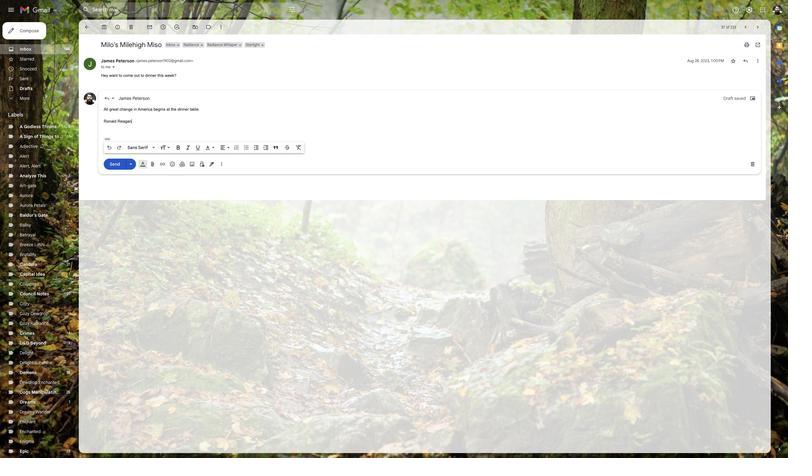 Task type: describe. For each thing, give the bounding box(es) containing it.
starred
[[20, 56, 34, 62]]

alert,
[[20, 163, 30, 169]]

cozy link
[[20, 301, 29, 307]]

sent
[[20, 76, 29, 82]]

0 vertical spatial of
[[726, 25, 730, 29]]

radiance inside labels navigation
[[31, 321, 49, 327]]

gmail image
[[20, 4, 53, 16]]

ballsy link
[[20, 223, 31, 228]]

radiance for radiance whisper
[[207, 42, 223, 47]]

21 for candela
[[67, 262, 70, 267]]

d&d beyond
[[20, 341, 46, 346]]

bold ‪(⌘b)‬ image
[[175, 145, 181, 151]]

serif
[[138, 145, 148, 150]]

art-gate link
[[20, 183, 36, 189]]

14
[[67, 331, 70, 336]]

demons link
[[20, 370, 37, 376]]

show trimmed content image
[[104, 137, 111, 141]]

me
[[105, 65, 111, 69]]

baldur's gate link
[[20, 213, 48, 218]]

this week?
[[157, 73, 176, 78]]

aurora link
[[20, 193, 33, 199]]

draft saved
[[723, 96, 746, 101]]

milo's milehigh miso
[[101, 41, 162, 49]]

james peterson cell
[[101, 58, 193, 64]]

betrayal
[[20, 232, 36, 238]]

more options image
[[220, 161, 223, 167]]

dreams link
[[20, 400, 36, 405]]

dogs
[[20, 390, 30, 396]]

1 for analyze this
[[69, 174, 70, 178]]

demons
[[20, 370, 37, 376]]

petals
[[34, 203, 46, 208]]

wander
[[36, 410, 51, 415]]

council notes
[[20, 292, 49, 297]]

analyze
[[20, 173, 36, 179]]

breeze
[[20, 242, 33, 248]]

inbox link
[[20, 46, 31, 52]]

sans
[[127, 145, 137, 150]]

sunshine
[[34, 360, 52, 366]]

epic link
[[20, 449, 29, 455]]

godless
[[24, 124, 41, 130]]

d&d
[[20, 341, 29, 346]]

sans serif option
[[126, 145, 151, 151]]

28,
[[695, 58, 700, 63]]

1 for a sign of things to come
[[69, 134, 70, 139]]

adjective
[[20, 144, 38, 149]]

starlight
[[246, 42, 260, 47]]

james for james peterson < james.peterson1902@gmail.com >
[[101, 58, 115, 64]]

more
[[20, 96, 30, 101]]

great
[[109, 107, 118, 112]]

attach files image
[[150, 161, 156, 167]]

4
[[68, 124, 70, 129]]

james for james peterson
[[119, 96, 131, 101]]

radiance whisper
[[207, 42, 237, 47]]

breeze lush
[[20, 242, 44, 248]]

insert link ‪(⌘k)‬ image
[[159, 161, 166, 167]]

notes
[[37, 292, 49, 297]]

not starred image
[[730, 58, 736, 64]]

breeze lush link
[[20, 242, 44, 248]]

Search mail text field
[[92, 7, 271, 13]]

to right out
[[141, 73, 144, 78]]

analyze this link
[[20, 173, 46, 179]]

archive image
[[101, 24, 107, 30]]

a sign of things to come
[[20, 134, 72, 139]]

out
[[134, 73, 140, 78]]

dreams
[[20, 400, 36, 405]]

labels navigation
[[0, 20, 79, 459]]

0 vertical spatial alert
[[20, 154, 29, 159]]

dogs manipulating time link
[[20, 390, 70, 396]]

sans serif
[[127, 145, 148, 150]]

radiance whisper button
[[206, 42, 238, 48]]

inbox for inbox button
[[166, 42, 175, 47]]

alert, alert link
[[20, 163, 41, 169]]

Message Body text field
[[104, 106, 756, 133]]

a for a godless throne
[[20, 124, 23, 130]]

baldur's
[[20, 213, 37, 218]]

cozy dewdrop
[[20, 311, 48, 317]]

peterson for james peterson < james.peterson1902@gmail.com >
[[116, 58, 134, 64]]

cozy for cozy radiance
[[20, 321, 29, 327]]

candela link
[[20, 262, 37, 268]]

0 vertical spatial enchanted
[[38, 380, 59, 386]]

strikethrough ‪(⌘⇧x)‬ image
[[284, 145, 290, 151]]

epic
[[20, 449, 29, 455]]

search mail image
[[81, 4, 92, 15]]

0 vertical spatial dewdrop
[[31, 311, 48, 317]]

a godless throne link
[[20, 124, 57, 130]]

the
[[171, 107, 176, 112]]

james peterson
[[119, 96, 150, 101]]

lush
[[34, 242, 44, 248]]

37
[[721, 25, 725, 29]]

ballsy
[[20, 223, 31, 228]]

crimes
[[20, 331, 35, 336]]

collapse link
[[20, 282, 37, 287]]

newer image
[[743, 24, 749, 30]]

show details image
[[112, 65, 115, 69]]

to me
[[101, 65, 111, 69]]

0 vertical spatial dinner
[[145, 73, 156, 78]]

formatting options toolbar
[[104, 142, 304, 153]]

come
[[60, 134, 72, 139]]

throne
[[42, 124, 57, 130]]

1 for capital idea
[[69, 272, 70, 277]]

starlight button
[[244, 42, 260, 48]]

delight link
[[20, 351, 34, 356]]

3
[[68, 341, 70, 346]]

enchant link
[[20, 420, 36, 425]]

art-
[[20, 183, 28, 189]]

cozy for cozy link on the left of page
[[20, 301, 29, 307]]

italic ‪(⌘i)‬ image
[[185, 145, 191, 151]]

indent less ‪(⌘[)‬ image
[[253, 145, 259, 151]]

hey
[[101, 73, 108, 78]]

1:00 pm
[[711, 58, 724, 63]]

back to inbox image
[[84, 24, 90, 30]]

change
[[120, 107, 133, 112]]

hey want to come out to dinner this week?
[[101, 73, 176, 78]]

idea
[[36, 272, 45, 277]]

saved
[[734, 96, 746, 101]]



Task type: locate. For each thing, give the bounding box(es) containing it.
aurora down aurora link
[[20, 203, 33, 208]]

18
[[67, 371, 70, 375]]

<
[[135, 58, 137, 63]]

enigma
[[20, 439, 34, 445]]

analyze this
[[20, 173, 46, 179]]

cozy
[[20, 301, 29, 307], [20, 311, 29, 317], [20, 321, 29, 327]]

tab list
[[771, 20, 788, 437]]

1 vertical spatial aurora
[[20, 203, 33, 208]]

to inside labels navigation
[[55, 134, 59, 139]]

main menu image
[[7, 6, 15, 14]]

7
[[68, 86, 70, 91]]

aurora for aurora link
[[20, 193, 33, 199]]

aurora petals
[[20, 203, 46, 208]]

a left godless
[[20, 124, 23, 130]]

1 aurora from the top
[[20, 193, 33, 199]]

1 horizontal spatial dinner
[[178, 107, 189, 112]]

settings image
[[746, 6, 753, 14]]

1 vertical spatial enchanted
[[20, 429, 41, 435]]

3 cozy from the top
[[20, 321, 29, 327]]

5 1 from the top
[[69, 400, 70, 405]]

send
[[110, 162, 120, 167]]

1 horizontal spatial alert
[[31, 163, 41, 169]]

cozy down "council"
[[20, 301, 29, 307]]

miso
[[147, 41, 162, 49]]

enchanted link
[[20, 429, 41, 435]]

to left come
[[55, 134, 59, 139]]

2023,
[[701, 58, 710, 63]]

0 horizontal spatial james
[[101, 58, 115, 64]]

radiance left whisper
[[207, 42, 223, 47]]

radiance button
[[182, 42, 200, 48]]

capital idea
[[20, 272, 45, 277]]

peterson for james peterson
[[132, 96, 150, 101]]

alert
[[20, 154, 29, 159], [31, 163, 41, 169]]

dinner inside message body text field
[[178, 107, 189, 112]]

>
[[191, 58, 193, 63]]

advanced search options image
[[286, 3, 298, 16]]

to left me
[[101, 65, 104, 69]]

aurora down 'art-gate' link
[[20, 193, 33, 199]]

2 aurora from the top
[[20, 203, 33, 208]]

milo's
[[101, 41, 118, 49]]

aurora petals link
[[20, 203, 46, 208]]

2 delight from the top
[[20, 360, 34, 366]]

radiance for radiance
[[184, 42, 199, 47]]

inbox up starred link
[[20, 46, 31, 52]]

2 cozy from the top
[[20, 311, 29, 317]]

inbox right miso
[[166, 42, 175, 47]]

capital
[[20, 272, 35, 277]]

dreamy wander
[[20, 410, 51, 415]]

cozy up crimes
[[20, 321, 29, 327]]

4 1 from the top
[[69, 272, 70, 277]]

0 vertical spatial cozy
[[20, 301, 29, 307]]

undo ‪(⌘z)‬ image
[[106, 145, 112, 151]]

all
[[104, 107, 108, 112]]

2 horizontal spatial radiance
[[207, 42, 223, 47]]

this
[[37, 173, 46, 179]]

1 vertical spatial cozy
[[20, 311, 29, 317]]

1 vertical spatial dewdrop
[[20, 380, 37, 386]]

aug
[[687, 58, 694, 63]]

1 down 4
[[69, 134, 70, 139]]

37 of 223
[[721, 25, 736, 29]]

inbox inside button
[[166, 42, 175, 47]]

1 vertical spatial james
[[119, 96, 131, 101]]

candela
[[20, 262, 37, 268]]

gate
[[38, 213, 48, 218]]

0 vertical spatial aurora
[[20, 193, 33, 199]]

of
[[726, 25, 730, 29], [34, 134, 38, 139]]

gate
[[28, 183, 36, 189]]

mark as unread image
[[147, 24, 153, 30]]

snoozed link
[[20, 66, 37, 72]]

0 vertical spatial james
[[101, 58, 115, 64]]

crimes link
[[20, 331, 35, 336]]

in
[[134, 107, 137, 112]]

3 1 from the top
[[69, 213, 70, 218]]

1 21 from the top
[[67, 262, 70, 267]]

bulleted list ‪(⌘⇧8)‬ image
[[243, 145, 249, 151]]

1 horizontal spatial james
[[119, 96, 131, 101]]

cozy radiance
[[20, 321, 49, 327]]

1 horizontal spatial radiance
[[184, 42, 199, 47]]

more send options image
[[128, 161, 134, 167]]

1 for baldur's gate
[[69, 213, 70, 218]]

peterson up america on the left top of page
[[132, 96, 150, 101]]

1 right the gate
[[69, 213, 70, 218]]

numbered list ‪(⌘⇧7)‬ image
[[233, 145, 240, 151]]

1 vertical spatial of
[[34, 134, 38, 139]]

labels heading
[[8, 112, 65, 118]]

whisper
[[224, 42, 237, 47]]

insert photo image
[[189, 161, 195, 167]]

delight for the delight link
[[20, 351, 34, 356]]

a left sign
[[20, 134, 23, 139]]

delight down the delight link
[[20, 360, 34, 366]]

1 down 25
[[69, 400, 70, 405]]

at
[[166, 107, 170, 112]]

cozy down cozy link on the left of page
[[20, 311, 29, 317]]

dinner right the
[[178, 107, 189, 112]]

a for a sign of things to come
[[20, 134, 23, 139]]

aurora for aurora petals
[[20, 203, 33, 208]]

betrayal link
[[20, 232, 36, 238]]

alert up the 'analyze this' link
[[31, 163, 41, 169]]

1 right idea
[[69, 272, 70, 277]]

come
[[123, 73, 133, 78]]

dogs manipulating time
[[20, 390, 70, 396]]

of right 37
[[726, 25, 730, 29]]

radiance up > in the left of the page
[[184, 42, 199, 47]]

add to tasks image
[[174, 24, 180, 30]]

dewdrop down demons link
[[20, 380, 37, 386]]

starred link
[[20, 56, 34, 62]]

0 horizontal spatial alert
[[20, 154, 29, 159]]

council notes link
[[20, 292, 49, 297]]

toggle confidential mode image
[[199, 161, 205, 167]]

compose
[[20, 28, 39, 34]]

1 vertical spatial a
[[20, 134, 23, 139]]

1 vertical spatial dinner
[[178, 107, 189, 112]]

1 delight from the top
[[20, 351, 34, 356]]

enchant
[[20, 420, 36, 425]]

delight down d&d
[[20, 351, 34, 356]]

to
[[101, 65, 104, 69], [119, 73, 122, 78], [141, 73, 144, 78], [55, 134, 59, 139]]

insert emoji ‪(⌘⇧2)‬ image
[[169, 161, 175, 167]]

indent more ‪(⌘])‬ image
[[263, 145, 269, 151]]

redo ‪(⌘y)‬ image
[[116, 145, 122, 151]]

enchanted down enchant
[[20, 429, 41, 435]]

2 a from the top
[[20, 134, 23, 139]]

quote ‪(⌘⇧9)‬ image
[[273, 145, 279, 151]]

aug 28, 2023, 1:00 pm cell
[[687, 58, 724, 64]]

0 horizontal spatial inbox
[[20, 46, 31, 52]]

1 a from the top
[[20, 124, 23, 130]]

radiance down cozy dewdrop link
[[31, 321, 49, 327]]

delete image
[[128, 24, 134, 30]]

dreamy wander link
[[20, 410, 51, 415]]

0 vertical spatial 21
[[67, 262, 70, 267]]

146
[[64, 47, 70, 51]]

collapse
[[20, 282, 37, 287]]

1 horizontal spatial of
[[726, 25, 730, 29]]

labels image
[[206, 24, 212, 30]]

alert up alert,
[[20, 154, 29, 159]]

time
[[60, 390, 70, 396]]

labels
[[8, 112, 23, 118]]

radiance inside 'button'
[[184, 42, 199, 47]]

2 21 from the top
[[67, 292, 70, 296]]

cozy for cozy dewdrop
[[20, 311, 29, 317]]

james.peterson1902@gmail.com
[[137, 58, 191, 63]]

2 vertical spatial cozy
[[20, 321, 29, 327]]

1 vertical spatial delight
[[20, 360, 34, 366]]

dreamy
[[20, 410, 35, 415]]

0 horizontal spatial dinner
[[145, 73, 156, 78]]

223
[[730, 25, 736, 29]]

milehigh
[[120, 41, 146, 49]]

0 vertical spatial a
[[20, 124, 23, 130]]

move to image
[[192, 24, 198, 30]]

radiance inside button
[[207, 42, 223, 47]]

aug 28, 2023, 1:00 pm
[[687, 58, 724, 63]]

radiance
[[184, 42, 199, 47], [207, 42, 223, 47], [31, 321, 49, 327]]

insert signature image
[[209, 161, 215, 167]]

older image
[[755, 24, 761, 30]]

21 for council notes
[[67, 292, 70, 296]]

delight for delight sunshine
[[20, 360, 34, 366]]

a godless throne
[[20, 124, 57, 130]]

23
[[66, 449, 70, 454]]

to right want
[[119, 73, 122, 78]]

adjective link
[[20, 144, 38, 149]]

0 vertical spatial delight
[[20, 351, 34, 356]]

cozy dewdrop link
[[20, 311, 48, 317]]

1 vertical spatial alert
[[31, 163, 41, 169]]

enchanted
[[38, 380, 59, 386], [20, 429, 41, 435]]

james up change
[[119, 96, 131, 101]]

1 horizontal spatial inbox
[[166, 42, 175, 47]]

dinner right out
[[145, 73, 156, 78]]

james up me
[[101, 58, 115, 64]]

enchanted up manipulating
[[38, 380, 59, 386]]

all great change in america begins at the dinner table.
[[104, 107, 200, 112]]

2 1 from the top
[[69, 174, 70, 178]]

more image
[[218, 24, 224, 30]]

snooze image
[[160, 24, 166, 30]]

table.
[[190, 107, 200, 112]]

0 vertical spatial peterson
[[116, 58, 134, 64]]

1 vertical spatial peterson
[[132, 96, 150, 101]]

dewdrop up cozy radiance
[[31, 311, 48, 317]]

1 right this
[[69, 174, 70, 178]]

None search field
[[79, 2, 300, 17]]

1 vertical spatial 21
[[67, 292, 70, 296]]

draft
[[723, 96, 733, 101]]

underline ‪(⌘u)‬ image
[[195, 145, 201, 151]]

25
[[66, 390, 70, 395]]

dewdrop
[[31, 311, 48, 317], [20, 380, 37, 386]]

reagan
[[118, 119, 132, 124]]

type of response image
[[104, 95, 110, 101]]

0 horizontal spatial of
[[34, 134, 38, 139]]

dewdrop enchanted link
[[20, 380, 59, 386]]

0 horizontal spatial radiance
[[31, 321, 49, 327]]

1 cozy from the top
[[20, 301, 29, 307]]

of inside labels navigation
[[34, 134, 38, 139]]

brutality link
[[20, 252, 36, 258]]

insert files using drive image
[[179, 161, 185, 167]]

Not starred checkbox
[[730, 58, 736, 64]]

a sign of things to come link
[[20, 134, 72, 139]]

support image
[[732, 6, 739, 14]]

brutality
[[20, 252, 36, 258]]

report spam image
[[115, 24, 121, 30]]

1 for dreams
[[69, 400, 70, 405]]

dewdrop enchanted
[[20, 380, 59, 386]]

inbox inside labels navigation
[[20, 46, 31, 52]]

1 1 from the top
[[69, 134, 70, 139]]

james peterson < james.peterson1902@gmail.com >
[[101, 58, 193, 64]]

discard draft ‪(⌘⇧d)‬ image
[[750, 161, 756, 167]]

of right sign
[[34, 134, 38, 139]]

dinner
[[145, 73, 156, 78], [178, 107, 189, 112]]

21
[[67, 262, 70, 267], [67, 292, 70, 296]]

ronald
[[104, 119, 116, 124]]

peterson left <
[[116, 58, 134, 64]]

remove formatting ‪(⌘\)‬ image
[[296, 145, 302, 151]]

aurora
[[20, 193, 33, 199], [20, 203, 33, 208]]

inbox for inbox link
[[20, 46, 31, 52]]

d&d beyond link
[[20, 341, 46, 346]]



Task type: vqa. For each thing, say whether or not it's contained in the screenshot.
Aug at the top right of page
yes



